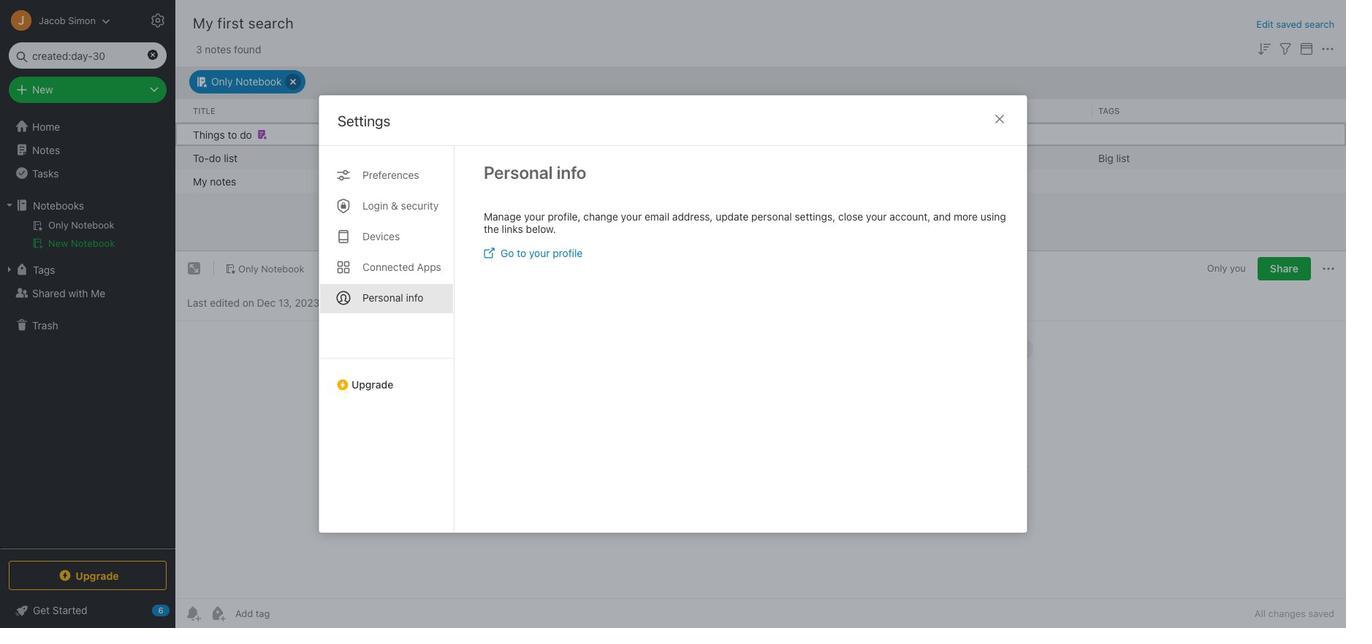 Task type: vqa. For each thing, say whether or not it's contained in the screenshot.
List
yes



Task type: locate. For each thing, give the bounding box(es) containing it.
to right things
[[228, 128, 237, 140]]

0 vertical spatial upgrade button
[[320, 358, 454, 397]]

to-
[[193, 151, 209, 164]]

0 vertical spatial to
[[228, 128, 237, 140]]

notes for 3
[[205, 43, 231, 55]]

0 vertical spatial upgrade
[[352, 379, 394, 391]]

1 vertical spatial to
[[517, 247, 527, 260]]

0 horizontal spatial do
[[209, 151, 221, 164]]

saved right edit
[[1277, 18, 1303, 30]]

3 notes found
[[196, 43, 261, 55]]

personal info
[[484, 162, 587, 183], [363, 292, 424, 304]]

to inside 'button'
[[228, 128, 237, 140]]

row group containing title
[[175, 99, 1347, 122]]

new inside button
[[48, 238, 68, 249]]

only notebook
[[211, 75, 282, 88], [238, 263, 304, 275]]

1 vertical spatial notebook
[[71, 238, 115, 249]]

only notebook button up dec
[[220, 259, 310, 279]]

only up on
[[238, 263, 259, 275]]

do up my notes
[[209, 151, 221, 164]]

1 ago from the top
[[601, 151, 618, 164]]

tree
[[0, 115, 175, 548]]

search
[[248, 15, 294, 31], [1305, 18, 1335, 30]]

my down to-
[[193, 175, 207, 187]]

0 vertical spatial do
[[240, 128, 252, 140]]

edit saved search
[[1257, 18, 1335, 30]]

account,
[[890, 211, 931, 223]]

manage
[[484, 211, 522, 223]]

0 vertical spatial tags
[[1099, 105, 1120, 115]]

settings up preferences
[[338, 113, 391, 129]]

home
[[32, 120, 60, 133]]

settings image
[[149, 12, 167, 29]]

personal
[[484, 162, 553, 183], [363, 292, 403, 304]]

1 horizontal spatial upgrade button
[[320, 358, 454, 397]]

0 vertical spatial only notebook button
[[189, 70, 306, 93]]

1 vertical spatial do
[[209, 151, 221, 164]]

to right "go"
[[517, 247, 527, 260]]

my for my first search
[[193, 15, 214, 31]]

personal info down connected
[[363, 292, 424, 304]]

connected
[[363, 261, 414, 273]]

1 horizontal spatial list
[[1117, 151, 1131, 164]]

1 horizontal spatial to
[[517, 247, 527, 260]]

shared with me
[[32, 287, 105, 299]]

your
[[524, 211, 545, 223], [621, 211, 642, 223], [866, 211, 887, 223], [529, 247, 550, 260]]

personal
[[752, 211, 792, 223]]

1 list from the left
[[224, 151, 238, 164]]

more
[[954, 211, 978, 223]]

last edited on dec 13, 2023
[[187, 296, 320, 309]]

1 vertical spatial settings
[[338, 113, 391, 129]]

do
[[240, 128, 252, 140], [209, 151, 221, 164]]

info down connected apps at the left top of page
[[406, 292, 424, 304]]

1 horizontal spatial info
[[557, 162, 587, 183]]

0 horizontal spatial search
[[248, 15, 294, 31]]

to for things
[[228, 128, 237, 140]]

info
[[557, 162, 587, 183], [406, 292, 424, 304]]

edited
[[210, 296, 240, 309]]

big list
[[1099, 151, 1131, 164]]

new for new notebook
[[48, 238, 68, 249]]

to for go
[[517, 247, 527, 260]]

1 8 min ago from the top
[[572, 151, 618, 164]]

0 horizontal spatial upgrade
[[76, 570, 119, 582]]

tags button
[[0, 258, 175, 281]]

0 vertical spatial my
[[193, 15, 214, 31]]

search for my first search
[[248, 15, 294, 31]]

notebook down found
[[236, 75, 282, 88]]

only left you
[[1208, 263, 1228, 274]]

0 vertical spatial new
[[32, 83, 53, 96]]

new notebook
[[48, 238, 115, 249]]

only notebook button
[[189, 70, 306, 93], [220, 259, 310, 279]]

only
[[211, 75, 233, 88], [1208, 263, 1228, 274], [238, 263, 259, 275]]

tags
[[1099, 105, 1120, 115], [33, 264, 55, 276]]

1 horizontal spatial do
[[240, 128, 252, 140]]

tags inside 'button'
[[33, 264, 55, 276]]

2 my from the top
[[193, 175, 207, 187]]

email
[[645, 211, 670, 223]]

below.
[[526, 223, 556, 235]]

close
[[839, 211, 864, 223]]

0 vertical spatial info
[[557, 162, 587, 183]]

notes down to-do list on the left top of the page
[[210, 175, 236, 187]]

1 horizontal spatial tags
[[1099, 105, 1120, 115]]

connected apps
[[363, 261, 442, 273]]

to
[[228, 128, 237, 140], [517, 247, 527, 260]]

8 min ago
[[572, 151, 618, 164], [572, 175, 618, 187]]

1 vertical spatial info
[[406, 292, 424, 304]]

notebook
[[236, 75, 282, 88], [71, 238, 115, 249], [261, 263, 304, 275]]

my up 3
[[193, 15, 214, 31]]

0 vertical spatial saved
[[1277, 18, 1303, 30]]

0 horizontal spatial to
[[228, 128, 237, 140]]

only you
[[1208, 263, 1247, 274]]

2 8 from the top
[[572, 175, 578, 187]]

my notes
[[193, 175, 236, 187]]

personal info up profile,
[[484, 162, 587, 183]]

do inside 'button'
[[240, 128, 252, 140]]

note window element
[[175, 252, 1347, 629]]

1 vertical spatial only notebook
[[238, 263, 304, 275]]

notebook up 13,
[[261, 263, 304, 275]]

13,
[[279, 296, 292, 309]]

1 horizontal spatial upgrade
[[352, 379, 394, 391]]

things to do
[[193, 128, 252, 140]]

0 vertical spatial only notebook
[[211, 75, 282, 88]]

tags up 'shared'
[[33, 264, 55, 276]]

notes right 3
[[205, 43, 231, 55]]

2023
[[295, 296, 320, 309]]

only notebook button down found
[[189, 70, 306, 93]]

expand tags image
[[4, 264, 15, 276]]

big
[[1099, 151, 1114, 164]]

all
[[1255, 608, 1266, 620]]

1 vertical spatial personal info
[[363, 292, 424, 304]]

only notebook down found
[[211, 75, 282, 88]]

1 vertical spatial personal
[[363, 292, 403, 304]]

notebook up tags 'button'
[[71, 238, 115, 249]]

my
[[193, 15, 214, 31], [193, 175, 207, 187]]

trash
[[32, 319, 58, 332]]

notebooks
[[33, 199, 84, 212]]

settings tooltip
[[162, 6, 234, 35]]

0 horizontal spatial list
[[224, 151, 238, 164]]

Search text field
[[19, 42, 156, 69]]

address,
[[673, 211, 713, 223]]

notebook inside button
[[71, 238, 115, 249]]

settings inside tooltip
[[184, 14, 222, 26]]

search right edit
[[1305, 18, 1335, 30]]

1 vertical spatial notes
[[210, 175, 236, 187]]

notes
[[32, 144, 60, 156]]

search inside button
[[1305, 18, 1335, 30]]

0 horizontal spatial only
[[211, 75, 233, 88]]

notes inside row group
[[210, 175, 236, 187]]

1 vertical spatial 8
[[572, 175, 578, 187]]

my first search
[[193, 15, 294, 31]]

personal up manage
[[484, 162, 553, 183]]

1 horizontal spatial search
[[1305, 18, 1335, 30]]

1 vertical spatial new
[[48, 238, 68, 249]]

8
[[572, 151, 578, 164], [572, 175, 578, 187]]

and
[[934, 211, 951, 223]]

personal down connected
[[363, 292, 403, 304]]

0 horizontal spatial personal
[[363, 292, 403, 304]]

1 vertical spatial min
[[581, 175, 598, 187]]

None search field
[[19, 42, 156, 69]]

notebook inside 'note window' element
[[261, 263, 304, 275]]

list down things to do on the top left of page
[[224, 151, 238, 164]]

settings
[[184, 14, 222, 26], [338, 113, 391, 129]]

1 horizontal spatial settings
[[338, 113, 391, 129]]

notebooks link
[[0, 194, 175, 217]]

&
[[391, 200, 398, 212]]

all changes saved
[[1255, 608, 1335, 620]]

min
[[581, 151, 598, 164], [581, 175, 598, 187]]

preferences
[[363, 169, 419, 181]]

settings up 3
[[184, 14, 222, 26]]

1 row group from the top
[[175, 99, 1347, 122]]

add a reminder image
[[184, 605, 202, 623]]

saved right changes
[[1309, 608, 1335, 620]]

row group
[[175, 99, 1347, 122], [175, 122, 1347, 193]]

1 vertical spatial tags
[[33, 264, 55, 276]]

info up profile,
[[557, 162, 587, 183]]

0 horizontal spatial tags
[[33, 264, 55, 276]]

list
[[224, 151, 238, 164], [1117, 151, 1131, 164]]

0 vertical spatial 8 min ago
[[572, 151, 618, 164]]

upgrade
[[352, 379, 394, 391], [76, 570, 119, 582]]

0 vertical spatial ago
[[601, 151, 618, 164]]

1 my from the top
[[193, 15, 214, 31]]

edit saved search button
[[1257, 18, 1335, 32]]

only notebook up dec
[[238, 263, 304, 275]]

column header
[[847, 105, 1087, 117]]

profile
[[553, 247, 583, 260]]

share
[[1271, 262, 1299, 275]]

search up found
[[248, 15, 294, 31]]

list right big
[[1117, 151, 1131, 164]]

1 vertical spatial ago
[[601, 175, 618, 187]]

tree containing home
[[0, 115, 175, 548]]

0 vertical spatial personal info
[[484, 162, 587, 183]]

row group containing things to do
[[175, 122, 1347, 193]]

tab list
[[320, 146, 455, 533]]

0 horizontal spatial upgrade button
[[9, 562, 167, 591]]

0 vertical spatial settings
[[184, 14, 222, 26]]

1 horizontal spatial personal info
[[484, 162, 587, 183]]

1 vertical spatial saved
[[1309, 608, 1335, 620]]

close image
[[991, 110, 1009, 128]]

1 vertical spatial 8 min ago
[[572, 175, 618, 187]]

manage your profile, change your email address, update personal settings, close your account, and more using the links below.
[[484, 211, 1007, 235]]

1 vertical spatial upgrade
[[76, 570, 119, 582]]

tags up big
[[1099, 105, 1120, 115]]

1 horizontal spatial saved
[[1309, 608, 1335, 620]]

0 horizontal spatial settings
[[184, 14, 222, 26]]

upgrade button
[[320, 358, 454, 397], [9, 562, 167, 591]]

shared
[[32, 287, 66, 299]]

1 horizontal spatial personal
[[484, 162, 553, 183]]

notes
[[205, 43, 231, 55], [210, 175, 236, 187]]

0 horizontal spatial personal info
[[363, 292, 424, 304]]

saved
[[1277, 18, 1303, 30], [1309, 608, 1335, 620]]

changes
[[1269, 608, 1306, 620]]

2 vertical spatial notebook
[[261, 263, 304, 275]]

2 row group from the top
[[175, 122, 1347, 193]]

new
[[32, 83, 53, 96], [48, 238, 68, 249]]

to-do list
[[193, 151, 238, 164]]

new up home
[[32, 83, 53, 96]]

0 horizontal spatial saved
[[1277, 18, 1303, 30]]

1 vertical spatial my
[[193, 175, 207, 187]]

notes for my
[[210, 175, 236, 187]]

go to your profile
[[501, 247, 583, 260]]

0 vertical spatial notes
[[205, 43, 231, 55]]

new notebook button
[[0, 235, 175, 252]]

only down 3 notes found
[[211, 75, 233, 88]]

new inside popup button
[[32, 83, 53, 96]]

2 min from the top
[[581, 175, 598, 187]]

new down notebooks
[[48, 238, 68, 249]]

0 vertical spatial min
[[581, 151, 598, 164]]

0 vertical spatial 8
[[572, 151, 578, 164]]

do right things
[[240, 128, 252, 140]]



Task type: describe. For each thing, give the bounding box(es) containing it.
me
[[91, 287, 105, 299]]

change
[[584, 211, 618, 223]]

dec
[[257, 296, 276, 309]]

your down below.
[[529, 247, 550, 260]]

apps
[[417, 261, 442, 273]]

0 vertical spatial notebook
[[236, 75, 282, 88]]

1 vertical spatial only notebook button
[[220, 259, 310, 279]]

update
[[716, 211, 749, 223]]

expand note image
[[186, 260, 203, 278]]

last
[[187, 296, 207, 309]]

on
[[243, 296, 254, 309]]

security
[[401, 200, 439, 212]]

trash link
[[0, 314, 175, 337]]

your right links
[[524, 211, 545, 223]]

my for my notes
[[193, 175, 207, 187]]

login & security
[[363, 200, 439, 212]]

edit
[[1257, 18, 1274, 30]]

personal inside tab list
[[363, 292, 403, 304]]

go
[[501, 247, 514, 260]]

1 vertical spatial upgrade button
[[9, 562, 167, 591]]

devices
[[363, 230, 400, 243]]

0 horizontal spatial info
[[406, 292, 424, 304]]

things to do button
[[175, 122, 1347, 146]]

share button
[[1258, 257, 1312, 281]]

your left email
[[621, 211, 642, 223]]

search for edit saved search
[[1305, 18, 1335, 30]]

column header inside row group
[[847, 105, 1087, 117]]

only notebook inside 'note window' element
[[238, 263, 304, 275]]

2 horizontal spatial only
[[1208, 263, 1228, 274]]

notes link
[[0, 138, 175, 162]]

2 ago from the top
[[601, 175, 618, 187]]

0 vertical spatial personal
[[484, 162, 553, 183]]

Note Editor text field
[[175, 322, 1347, 599]]

found
[[234, 43, 261, 55]]

2 8 min ago from the top
[[572, 175, 618, 187]]

first
[[218, 15, 244, 31]]

new notebook group
[[0, 217, 175, 258]]

profile,
[[548, 211, 581, 223]]

things
[[193, 128, 225, 140]]

home link
[[0, 115, 175, 138]]

1 8 from the top
[[572, 151, 578, 164]]

saved inside 'note window' element
[[1309, 608, 1335, 620]]

add tag image
[[209, 605, 227, 623]]

saved inside button
[[1277, 18, 1303, 30]]

new button
[[9, 77, 167, 103]]

login
[[363, 200, 388, 212]]

new for new
[[32, 83, 53, 96]]

expand notebooks image
[[4, 200, 15, 211]]

tab list containing preferences
[[320, 146, 455, 533]]

tasks button
[[0, 162, 175, 185]]

your right close
[[866, 211, 887, 223]]

shared with me link
[[0, 281, 175, 305]]

using
[[981, 211, 1007, 223]]

title
[[193, 105, 215, 115]]

1 min from the top
[[581, 151, 598, 164]]

tasks
[[32, 167, 59, 180]]

1 horizontal spatial only
[[238, 263, 259, 275]]

settings,
[[795, 211, 836, 223]]

go to your profile button
[[484, 247, 583, 260]]

3
[[196, 43, 202, 55]]

the
[[484, 223, 499, 235]]

links
[[502, 223, 523, 235]]

2 list from the left
[[1117, 151, 1131, 164]]

with
[[68, 287, 88, 299]]

you
[[1231, 263, 1247, 274]]



